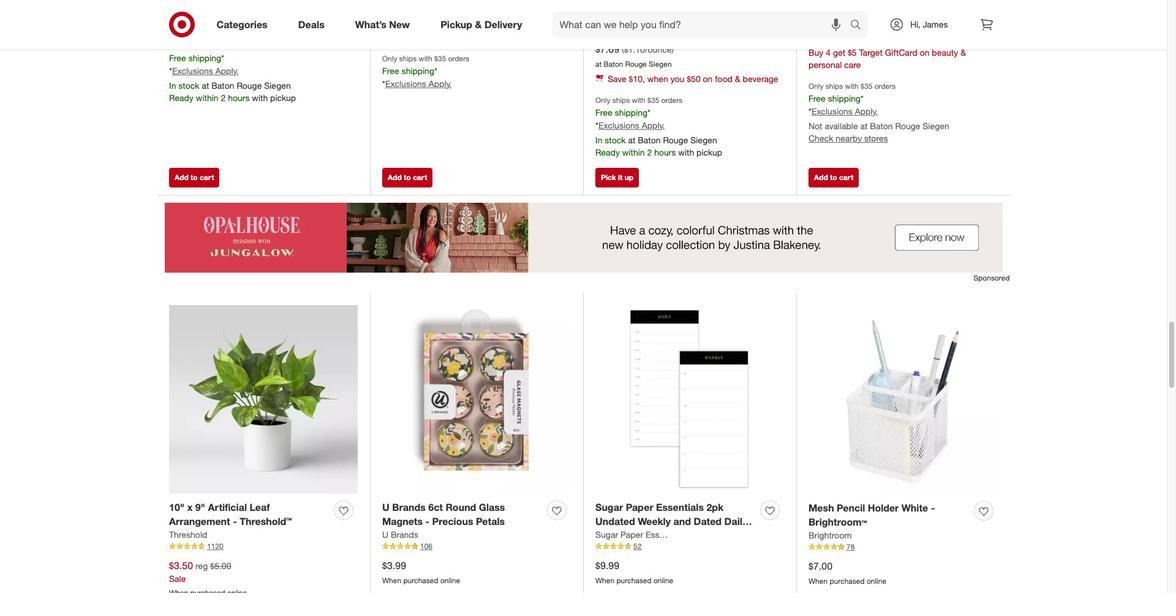 Task type: locate. For each thing, give the bounding box(es) containing it.
pickup & delivery link
[[430, 11, 538, 38]]

orders for exclusions apply.
[[448, 54, 470, 63]]

paper inside sugar paper essentials 2pk undated weekly and dated daily planning notepad set no rule 52 page 7" x 4"
[[626, 501, 654, 514]]

when down $41.99
[[169, 32, 188, 42]]

1 horizontal spatial add
[[388, 173, 402, 182]]

0 vertical spatial hours
[[228, 92, 250, 103]]

free inside 'only ships with $35 orders free shipping * * exclusions apply.'
[[382, 66, 399, 76]]

( left search
[[835, 18, 838, 28]]

purchased down $41.99
[[190, 32, 225, 42]]

u down "magnets"
[[382, 529, 389, 540]]

1 vertical spatial $5.00
[[210, 561, 231, 571]]

$5.00
[[382, 16, 406, 28], [210, 561, 231, 571]]

2 to from the left
[[404, 173, 411, 182]]

1 u from the top
[[382, 501, 390, 514]]

3 add to cart from the left
[[814, 173, 854, 182]]

1 vertical spatial on
[[703, 73, 713, 84]]

0 horizontal spatial in
[[169, 80, 176, 90]]

when for $9.99
[[596, 576, 615, 585]]

with inside only ships with $35 orders free shipping * * exclusions apply. not available at baton rouge siegen check nearby stores
[[845, 81, 859, 91]]

* down what's new link
[[382, 78, 385, 89]]

$35 inside 'only ships with $35 orders free shipping * * exclusions apply.'
[[435, 54, 446, 63]]

0 horizontal spatial add to cart button
[[169, 168, 220, 188]]

1 horizontal spatial &
[[735, 73, 741, 84]]

1 vertical spatial /ounce
[[645, 44, 672, 55]]

4
[[826, 47, 831, 57]]

& right pickup
[[475, 18, 482, 30]]

sugar up page
[[596, 529, 618, 540]]

exclusions for only ships with $35 orders free shipping * * exclusions apply. in stock at  baton rouge siegen ready within 2 hours with pickup
[[599, 120, 640, 130]]

0 vertical spatial $5.00
[[382, 16, 406, 28]]

essentials
[[656, 501, 704, 514], [646, 529, 685, 540]]

2 inside only ships with $35 orders free shipping * * exclusions apply. in stock at  baton rouge siegen ready within 2 hours with pickup
[[647, 147, 652, 157]]

advertisement region
[[157, 203, 1010, 273]]

) right search
[[885, 18, 887, 28]]

sugar inside sugar paper essentials 2pk undated weekly and dated daily planning notepad set no rule 52 page 7" x 4"
[[596, 501, 623, 514]]

personal
[[809, 59, 842, 70]]

exclusions down $41.99 when purchased online
[[172, 65, 213, 76]]

exclusions apply. button
[[172, 65, 239, 77], [385, 78, 452, 90], [812, 105, 878, 117], [599, 119, 665, 132]]

1 vertical spatial orders
[[875, 81, 896, 91]]

exclusions inside only ships with $35 orders free shipping * * exclusions apply. not available at baton rouge siegen check nearby stores
[[812, 106, 853, 116]]

2 horizontal spatial add to cart button
[[809, 168, 859, 188]]

1 vertical spatial stock
[[605, 135, 626, 145]]

precious
[[432, 515, 473, 528]]

3 add to cart button from the left
[[809, 168, 859, 188]]

0 horizontal spatial hours
[[228, 92, 250, 103]]

paper up weekly
[[626, 501, 654, 514]]

0 horizontal spatial add
[[175, 173, 189, 182]]

add to cart
[[175, 173, 214, 182], [388, 173, 427, 182], [814, 173, 854, 182]]

stock inside only ships with $35 orders free shipping * * exclusions apply. in stock at  baton rouge siegen ready within 2 hours with pickup
[[605, 135, 626, 145]]

2 vertical spatial ships
[[613, 95, 630, 105]]

1 horizontal spatial only
[[596, 95, 611, 105]]

$4.99 ( $4.99 /ounce ) at baton rouge siegen buy 4 get $5 target giftcard on beauty & personal care
[[809, 17, 966, 70]]

52 down daily
[[739, 529, 750, 542]]

0 vertical spatial paper
[[626, 501, 654, 514]]

baton up stores
[[870, 121, 893, 131]]

orders down target
[[875, 81, 896, 91]]

/ounce
[[859, 18, 885, 28], [645, 44, 672, 55]]

ships down personal
[[826, 81, 843, 91]]

snap
[[596, 16, 619, 26]]

stock up pick it up
[[605, 135, 626, 145]]

orders for check nearby stores
[[875, 81, 896, 91]]

0 vertical spatial &
[[475, 18, 482, 30]]

) inside $7.69 ( $1.10 /ounce ) at baton rouge siegen
[[672, 44, 674, 55]]

) inside $4.99 ( $4.99 /ounce ) at baton rouge siegen buy 4 get $5 target giftcard on beauty & personal care
[[885, 18, 887, 28]]

on inside $4.99 ( $4.99 /ounce ) at baton rouge siegen buy 4 get $5 target giftcard on beauty & personal care
[[920, 47, 930, 57]]

eligible
[[639, 16, 666, 26]]

only down save
[[596, 95, 611, 105]]

brands inside u brands 6ct round glass magnets - precious petals
[[392, 501, 426, 514]]

purchased
[[190, 32, 225, 42], [404, 576, 439, 585], [617, 576, 652, 585], [830, 577, 865, 586]]

0 vertical spatial 2
[[221, 92, 226, 103]]

in inside free shipping * * exclusions apply. in stock at  baton rouge siegen ready within 2 hours with pickup
[[169, 80, 176, 90]]

u
[[382, 501, 390, 514], [382, 529, 389, 540]]

0 horizontal spatial stock
[[179, 80, 200, 90]]

x inside 10" x 9" artificial leaf arrangement - threshold™
[[187, 501, 193, 514]]

2 horizontal spatial ships
[[826, 81, 843, 91]]

2 u from the top
[[382, 529, 389, 540]]

x
[[187, 501, 193, 514], [635, 543, 640, 556]]

when inside $7.00 when purchased online
[[809, 577, 828, 586]]

purchased inside the $9.99 when purchased online
[[617, 576, 652, 585]]

shipping for only ships with $35 orders free shipping * * exclusions apply. in stock at  baton rouge siegen ready within 2 hours with pickup
[[615, 107, 648, 118]]

orders inside only ships with $35 orders free shipping * * exclusions apply. in stock at  baton rouge siegen ready within 2 hours with pickup
[[662, 95, 683, 105]]

brands inside u brands link
[[391, 529, 418, 540]]

arrangement
[[169, 515, 230, 528]]

at up buy
[[809, 33, 815, 42]]

on left beauty
[[920, 47, 930, 57]]

1 horizontal spatial ready
[[596, 147, 620, 157]]

1 horizontal spatial $35
[[648, 95, 660, 105]]

$35 down when
[[648, 95, 660, 105]]

rouge inside only ships with $35 orders free shipping * * exclusions apply. not available at baton rouge siegen check nearby stores
[[896, 121, 921, 131]]

care
[[845, 59, 861, 70]]

0 horizontal spatial add to cart
[[175, 173, 214, 182]]

pickup
[[270, 92, 296, 103], [697, 147, 723, 157]]

only inside only ships with $35 orders free shipping * * exclusions apply. not available at baton rouge siegen check nearby stores
[[809, 81, 824, 91]]

0 vertical spatial $35
[[435, 54, 446, 63]]

0 vertical spatial /ounce
[[859, 18, 885, 28]]

1 vertical spatial $35
[[861, 81, 873, 91]]

1 vertical spatial paper
[[621, 529, 644, 540]]

free for only ships with $35 orders free shipping * * exclusions apply.
[[382, 66, 399, 76]]

siegen inside only ships with $35 orders free shipping * * exclusions apply. in stock at  baton rouge siegen ready within 2 hours with pickup
[[691, 135, 718, 145]]

when inside $3.99 when purchased online
[[382, 576, 402, 585]]

( for $7.69
[[622, 44, 624, 55]]

round
[[446, 501, 476, 514]]

shipping up available
[[828, 93, 861, 103]]

in inside only ships with $35 orders free shipping * * exclusions apply. in stock at  baton rouge siegen ready within 2 hours with pickup
[[596, 135, 603, 145]]

1 cart from the left
[[200, 173, 214, 182]]

baton up save
[[604, 59, 624, 69]]

u inside u brands 6ct round glass magnets - precious petals
[[382, 501, 390, 514]]

free shipping * * exclusions apply. in stock at  baton rouge siegen ready within 2 hours with pickup
[[169, 53, 296, 103]]

sugar up undated
[[596, 501, 623, 514]]

white
[[902, 502, 929, 514]]

2 vertical spatial &
[[735, 73, 741, 84]]

0 vertical spatial u
[[382, 501, 390, 514]]

3 add from the left
[[814, 173, 828, 182]]

0 horizontal spatial orders
[[448, 54, 470, 63]]

2 add to cart from the left
[[388, 173, 427, 182]]

3 to from the left
[[830, 173, 838, 182]]

10" x 9" artificial leaf arrangement - threshold™ link
[[169, 501, 329, 529]]

add for $41.99
[[175, 173, 189, 182]]

siegen inside $4.99 ( $4.99 /ounce ) at baton rouge siegen buy 4 get $5 target giftcard on beauty & personal care
[[862, 33, 885, 42]]

0 horizontal spatial /ounce
[[645, 44, 672, 55]]

baton up the 4
[[817, 33, 837, 42]]

stock down $41.99 when purchased online
[[179, 80, 200, 90]]

1 sugar from the top
[[596, 501, 623, 514]]

at down the "$7.69"
[[596, 59, 602, 69]]

shipping inside only ships with $35 orders free shipping * * exclusions apply. in stock at  baton rouge siegen ready within 2 hours with pickup
[[615, 107, 648, 118]]

when
[[169, 32, 188, 42], [382, 576, 402, 585], [596, 576, 615, 585], [809, 577, 828, 586]]

2 horizontal spatial to
[[830, 173, 838, 182]]

1 horizontal spatial pickup
[[697, 147, 723, 157]]

online inside $7.00 when purchased online
[[867, 577, 887, 586]]

2 vertical spatial orders
[[662, 95, 683, 105]]

0 horizontal spatial $35
[[435, 54, 446, 63]]

free up not at right top
[[809, 93, 826, 103]]

1 to from the left
[[191, 173, 198, 182]]

$3.50
[[169, 560, 193, 572]]

x left 9"
[[187, 501, 193, 514]]

only inside 'only ships with $35 orders free shipping * * exclusions apply.'
[[382, 54, 397, 63]]

2 horizontal spatial cart
[[840, 173, 854, 182]]

0 horizontal spatial ready
[[169, 92, 194, 103]]

mesh pencil holder white - brightroom™
[[809, 502, 935, 528]]

u up "magnets"
[[382, 501, 390, 514]]

essentials up and
[[656, 501, 704, 514]]

at up up
[[628, 135, 636, 145]]

brands up "magnets"
[[392, 501, 426, 514]]

0 horizontal spatial 52
[[634, 542, 642, 551]]

online for $9.99
[[654, 576, 674, 585]]

orders down pickup
[[448, 54, 470, 63]]

- down artificial
[[233, 515, 237, 528]]

$50
[[687, 73, 701, 84]]

1 horizontal spatial orders
[[662, 95, 683, 105]]

apply. inside only ships with $35 orders free shipping * * exclusions apply. in stock at  baton rouge siegen ready within 2 hours with pickup
[[642, 120, 665, 130]]

1 vertical spatial (
[[622, 44, 624, 55]]

0 horizontal spatial on
[[703, 73, 713, 84]]

exclusions down new
[[385, 78, 426, 89]]

u brands 6ct round glass magnets - precious petals
[[382, 501, 505, 528]]

when inside the $9.99 when purchased online
[[596, 576, 615, 585]]

0 vertical spatial ships
[[399, 54, 417, 63]]

0 horizontal spatial 2
[[221, 92, 226, 103]]

not
[[809, 121, 823, 131]]

at up stores
[[861, 121, 868, 131]]

$35 down $20.00
[[435, 54, 446, 63]]

with inside free shipping * * exclusions apply. in stock at  baton rouge siegen ready within 2 hours with pickup
[[252, 92, 268, 103]]

baton down $41.99 when purchased online
[[212, 80, 234, 90]]

free inside only ships with $35 orders free shipping * * exclusions apply. in stock at  baton rouge siegen ready within 2 hours with pickup
[[596, 107, 613, 118]]

ships down new
[[399, 54, 417, 63]]

1 vertical spatial x
[[635, 543, 640, 556]]

2 sugar from the top
[[596, 529, 618, 540]]

rouge inside free shipping * * exclusions apply. in stock at  baton rouge siegen ready within 2 hours with pickup
[[237, 80, 262, 90]]

shipping inside 'only ships with $35 orders free shipping * * exclusions apply.'
[[402, 66, 435, 76]]

online down categories
[[227, 32, 247, 42]]

shipping inside only ships with $35 orders free shipping * * exclusions apply. not available at baton rouge siegen check nearby stores
[[828, 93, 861, 103]]

ships inside 'only ships with $35 orders free shipping * * exclusions apply.'
[[399, 54, 417, 63]]

$35 down care
[[861, 81, 873, 91]]

ships for exclusions apply.
[[399, 54, 417, 63]]

essentials inside sugar paper essentials 2pk undated weekly and dated daily planning notepad set no rule 52 page 7" x 4"
[[656, 501, 704, 514]]

0 vertical spatial orders
[[448, 54, 470, 63]]

ebt
[[621, 16, 637, 26]]

purchased down $7.00
[[830, 577, 865, 586]]

exclusions for only ships with $35 orders free shipping * * exclusions apply.
[[385, 78, 426, 89]]

2 horizontal spatial $35
[[861, 81, 873, 91]]

1 horizontal spatial on
[[920, 47, 930, 57]]

online down 106 link
[[441, 576, 460, 585]]

78
[[847, 542, 855, 552]]

1 horizontal spatial cart
[[413, 173, 427, 182]]

0 vertical spatial within
[[196, 92, 219, 103]]

2 horizontal spatial orders
[[875, 81, 896, 91]]

holder
[[868, 502, 899, 514]]

u brands 6ct round glass magnets - precious petals image
[[382, 305, 571, 494], [382, 305, 571, 494]]

1 vertical spatial ready
[[596, 147, 620, 157]]

0 vertical spatial )
[[885, 18, 887, 28]]

free down $41.99
[[169, 53, 186, 63]]

shipping for only ships with $35 orders free shipping * * exclusions apply.
[[402, 66, 435, 76]]

deals link
[[288, 11, 340, 38]]

exclusions inside only ships with $35 orders free shipping * * exclusions apply. in stock at  baton rouge siegen ready within 2 hours with pickup
[[599, 120, 640, 130]]

at
[[809, 33, 815, 42], [596, 59, 602, 69], [202, 80, 209, 90], [861, 121, 868, 131], [628, 135, 636, 145]]

get
[[833, 47, 846, 57]]

0 vertical spatial pickup
[[270, 92, 296, 103]]

$3.99 when purchased online
[[382, 560, 460, 585]]

paper for sugar paper essentials 2pk undated weekly and dated daily planning notepad set no rule 52 page 7" x 4"
[[626, 501, 654, 514]]

1 vertical spatial hours
[[655, 147, 676, 157]]

* up not at right top
[[809, 106, 812, 116]]

&
[[475, 18, 482, 30], [961, 47, 966, 57], [735, 73, 741, 84]]

sugar paper essentials 2pk undated weekly and dated daily planning notepad set no rule 52 page 7" x 4" image
[[596, 305, 784, 494], [596, 305, 784, 494]]

on right $50
[[703, 73, 713, 84]]

(
[[835, 18, 838, 28], [622, 44, 624, 55]]

ships inside only ships with $35 orders free shipping * * exclusions apply. not available at baton rouge siegen check nearby stores
[[826, 81, 843, 91]]

1 add to cart button from the left
[[169, 168, 220, 188]]

( inside $7.69 ( $1.10 /ounce ) at baton rouge siegen
[[622, 44, 624, 55]]

$7.69
[[596, 43, 620, 55]]

2 horizontal spatial only
[[809, 81, 824, 91]]

when down $9.99
[[596, 576, 615, 585]]

1 horizontal spatial x
[[635, 543, 640, 556]]

/ounce inside $7.69 ( $1.10 /ounce ) at baton rouge siegen
[[645, 44, 672, 55]]

baton
[[817, 33, 837, 42], [604, 59, 624, 69], [212, 80, 234, 90], [870, 121, 893, 131], [638, 135, 661, 145]]

free for only ships with $35 orders free shipping * * exclusions apply. in stock at  baton rouge siegen ready within 2 hours with pickup
[[596, 107, 613, 118]]

2 vertical spatial only
[[596, 95, 611, 105]]

snap ebt eligible
[[596, 16, 666, 26]]

exclusions inside 'only ships with $35 orders free shipping * * exclusions apply.'
[[385, 78, 426, 89]]

when for $3.99
[[382, 576, 402, 585]]

1 vertical spatial 2
[[647, 147, 652, 157]]

cart
[[200, 173, 214, 182], [413, 173, 427, 182], [840, 173, 854, 182]]

ready inside only ships with $35 orders free shipping * * exclusions apply. in stock at  baton rouge siegen ready within 2 hours with pickup
[[596, 147, 620, 157]]

brightroom link
[[809, 529, 852, 542]]

hours inside free shipping * * exclusions apply. in stock at  baton rouge siegen ready within 2 hours with pickup
[[228, 92, 250, 103]]

0 vertical spatial ready
[[169, 92, 194, 103]]

shipping down the $10, in the right of the page
[[615, 107, 648, 118]]

1 add to cart from the left
[[175, 173, 214, 182]]

when down $7.00
[[809, 577, 828, 586]]

0 vertical spatial sugar
[[596, 501, 623, 514]]

( inside $4.99 ( $4.99 /ounce ) at baton rouge siegen buy 4 get $5 target giftcard on beauty & personal care
[[835, 18, 838, 28]]

purchased inside $7.00 when purchased online
[[830, 577, 865, 586]]

free inside only ships with $35 orders free shipping * * exclusions apply. not available at baton rouge siegen check nearby stores
[[809, 93, 826, 103]]

( right the "$7.69"
[[622, 44, 624, 55]]

0 horizontal spatial pickup
[[270, 92, 296, 103]]

mesh pencil holder white - brightroom™ image
[[809, 305, 998, 494], [809, 305, 998, 494]]

0 horizontal spatial cart
[[200, 173, 214, 182]]

apply. inside 'only ships with $35 orders free shipping * * exclusions apply.'
[[429, 78, 452, 89]]

add to cart button
[[169, 168, 220, 188], [382, 168, 433, 188], [809, 168, 859, 188]]

ships
[[399, 54, 417, 63], [826, 81, 843, 91], [613, 95, 630, 105]]

on
[[920, 47, 930, 57], [703, 73, 713, 84]]

add to cart button for $4.99
[[809, 168, 859, 188]]

1 horizontal spatial ships
[[613, 95, 630, 105]]

exclusions down save
[[599, 120, 640, 130]]

0 horizontal spatial to
[[191, 173, 198, 182]]

1 horizontal spatial stock
[[605, 135, 626, 145]]

apply. for only ships with $35 orders free shipping * * exclusions apply.
[[429, 78, 452, 89]]

0 horizontal spatial &
[[475, 18, 482, 30]]

& right food
[[735, 73, 741, 84]]

free down save
[[596, 107, 613, 118]]

0 vertical spatial only
[[382, 54, 397, 63]]

apply.
[[216, 65, 239, 76], [429, 78, 452, 89], [855, 106, 878, 116], [642, 120, 665, 130]]

only down personal
[[809, 81, 824, 91]]

online down the "78" link
[[867, 577, 887, 586]]

10" x 9" artificial leaf arrangement - threshold™ image
[[169, 305, 358, 494], [169, 305, 358, 494]]

brands down "magnets"
[[391, 529, 418, 540]]

52 inside sugar paper essentials 2pk undated weekly and dated daily planning notepad set no rule 52 page 7" x 4"
[[739, 529, 750, 542]]

$35 for check nearby stores
[[861, 81, 873, 91]]

0 horizontal spatial within
[[196, 92, 219, 103]]

ships down save
[[613, 95, 630, 105]]

1 vertical spatial essentials
[[646, 529, 685, 540]]

$4.99 up the $5
[[838, 18, 859, 28]]

exclusions up available
[[812, 106, 853, 116]]

shipping down $41.99 when purchased online
[[189, 53, 221, 63]]

online inside $41.99 when purchased online
[[227, 32, 247, 42]]

ships inside only ships with $35 orders free shipping * * exclusions apply. in stock at  baton rouge siegen ready within 2 hours with pickup
[[613, 95, 630, 105]]

when down the $3.99
[[382, 576, 402, 585]]

with for only ships with $35 orders free shipping * * exclusions apply.
[[419, 54, 433, 63]]

* down $41.99
[[169, 65, 172, 76]]

online inside $3.99 when purchased online
[[441, 576, 460, 585]]

1 add from the left
[[175, 173, 189, 182]]

to
[[191, 173, 198, 182], [404, 173, 411, 182], [830, 173, 838, 182]]

with inside 'only ships with $35 orders free shipping * * exclusions apply.'
[[419, 54, 433, 63]]

1 horizontal spatial /ounce
[[859, 18, 885, 28]]

at inside free shipping * * exclusions apply. in stock at  baton rouge siegen ready within 2 hours with pickup
[[202, 80, 209, 90]]

$5.00 inside $3.50 reg $5.00 sale
[[210, 561, 231, 571]]

within
[[196, 92, 219, 103], [623, 147, 645, 157]]

online for $41.99
[[227, 32, 247, 42]]

to for $41.99
[[191, 173, 198, 182]]

save
[[608, 73, 627, 84]]

1 vertical spatial )
[[672, 44, 674, 55]]

1 horizontal spatial (
[[835, 18, 838, 28]]

sugar for sugar paper essentials 2pk undated weekly and dated daily planning notepad set no rule 52 page 7" x 4"
[[596, 501, 623, 514]]

0 vertical spatial (
[[835, 18, 838, 28]]

sugar for sugar paper essentials
[[596, 529, 618, 540]]

1 vertical spatial only
[[809, 81, 824, 91]]

$7.00 when purchased online
[[809, 560, 887, 586]]

what's new
[[355, 18, 410, 30]]

cart for $41.99
[[200, 173, 214, 182]]

paper up "7""
[[621, 529, 644, 540]]

shipping down $5.00 - $20.00
[[402, 66, 435, 76]]

0 horizontal spatial ships
[[399, 54, 417, 63]]

1 vertical spatial u
[[382, 529, 389, 540]]

1 vertical spatial within
[[623, 147, 645, 157]]

& right beauty
[[961, 47, 966, 57]]

u brands 6ct round glass magnets - precious petals link
[[382, 501, 542, 529]]

3 cart from the left
[[840, 173, 854, 182]]

1 horizontal spatial add to cart button
[[382, 168, 433, 188]]

purchased inside $3.99 when purchased online
[[404, 576, 439, 585]]

when inside $41.99 when purchased online
[[169, 32, 188, 42]]

purchased down $9.99
[[617, 576, 652, 585]]

2 horizontal spatial add
[[814, 173, 828, 182]]

1 vertical spatial &
[[961, 47, 966, 57]]

purchased down the $3.99
[[404, 576, 439, 585]]

0 vertical spatial stock
[[179, 80, 200, 90]]

$35 inside only ships with $35 orders free shipping * * exclusions apply. not available at baton rouge siegen check nearby stores
[[861, 81, 873, 91]]

1 horizontal spatial 2
[[647, 147, 652, 157]]

free inside free shipping * * exclusions apply. in stock at  baton rouge siegen ready within 2 hours with pickup
[[169, 53, 186, 63]]

apply. inside only ships with $35 orders free shipping * * exclusions apply. not available at baton rouge siegen check nearby stores
[[855, 106, 878, 116]]

when
[[648, 73, 669, 84]]

rouge
[[839, 33, 860, 42], [626, 59, 647, 69], [237, 80, 262, 90], [896, 121, 921, 131], [663, 135, 688, 145]]

/ounce inside $4.99 ( $4.99 /ounce ) at baton rouge siegen buy 4 get $5 target giftcard on beauty & personal care
[[859, 18, 885, 28]]

/ounce up target
[[859, 18, 885, 28]]

pickup inside only ships with $35 orders free shipping * * exclusions apply. in stock at  baton rouge siegen ready within 2 hours with pickup
[[697, 147, 723, 157]]

with for only ships with $35 orders free shipping * * exclusions apply. in stock at  baton rouge siegen ready within 2 hours with pickup
[[632, 95, 646, 105]]

online inside the $9.99 when purchased online
[[654, 576, 674, 585]]

*
[[221, 53, 224, 63], [169, 65, 172, 76], [435, 66, 438, 76], [382, 78, 385, 89], [861, 93, 864, 103], [809, 106, 812, 116], [648, 107, 651, 118], [596, 120, 599, 130]]

free
[[169, 53, 186, 63], [382, 66, 399, 76], [809, 93, 826, 103], [596, 107, 613, 118]]

ships for check nearby stores
[[826, 81, 843, 91]]

essentials down weekly
[[646, 529, 685, 540]]

What can we help you find? suggestions appear below search field
[[553, 11, 854, 38]]

1 horizontal spatial )
[[885, 18, 887, 28]]

weekly
[[638, 515, 671, 528]]

$4.99 up buy
[[809, 17, 833, 29]]

daily
[[725, 515, 748, 528]]

/ounce down eligible
[[645, 44, 672, 55]]

within inside only ships with $35 orders free shipping * * exclusions apply. in stock at  baton rouge siegen ready within 2 hours with pickup
[[623, 147, 645, 157]]

1 horizontal spatial to
[[404, 173, 411, 182]]

at down $41.99 when purchased online
[[202, 80, 209, 90]]

$1.10
[[624, 44, 645, 55]]

$35
[[435, 54, 446, 63], [861, 81, 873, 91], [648, 95, 660, 105]]

2 horizontal spatial &
[[961, 47, 966, 57]]

0 vertical spatial x
[[187, 501, 193, 514]]

buy
[[809, 47, 824, 57]]

1 vertical spatial brands
[[391, 529, 418, 540]]

- right white
[[931, 502, 935, 514]]

1 vertical spatial in
[[596, 135, 603, 145]]

paper inside sugar paper essentials link
[[621, 529, 644, 540]]

free down what's new link
[[382, 66, 399, 76]]

1 vertical spatial pickup
[[697, 147, 723, 157]]

purchased for $3.99
[[404, 576, 439, 585]]

when for $41.99
[[169, 32, 188, 42]]

52 left 4"
[[634, 542, 642, 551]]

hours
[[228, 92, 250, 103], [655, 147, 676, 157]]

pick it up
[[601, 173, 634, 182]]

1 horizontal spatial hours
[[655, 147, 676, 157]]

baton up pick it up button
[[638, 135, 661, 145]]

only down what's new link
[[382, 54, 397, 63]]

) for $4.99
[[885, 18, 887, 28]]

1 horizontal spatial 52
[[739, 529, 750, 542]]

sugar
[[596, 501, 623, 514], [596, 529, 618, 540]]

only ships with $35 orders free shipping * * exclusions apply.
[[382, 54, 470, 89]]

apply. inside free shipping * * exclusions apply. in stock at  baton rouge siegen ready within 2 hours with pickup
[[216, 65, 239, 76]]

) up you
[[672, 44, 674, 55]]

$41.99
[[169, 16, 199, 28]]

within inside free shipping * * exclusions apply. in stock at  baton rouge siegen ready within 2 hours with pickup
[[196, 92, 219, 103]]

- down 6ct
[[426, 515, 430, 528]]

orders inside 'only ships with $35 orders free shipping * * exclusions apply.'
[[448, 54, 470, 63]]

baton inside $4.99 ( $4.99 /ounce ) at baton rouge siegen buy 4 get $5 target giftcard on beauty & personal care
[[817, 33, 837, 42]]

$9.99 when purchased online
[[596, 560, 674, 585]]

online for $7.00
[[867, 577, 887, 586]]

in
[[169, 80, 176, 90], [596, 135, 603, 145]]

purchased inside $41.99 when purchased online
[[190, 32, 225, 42]]

online down 52 link
[[654, 576, 674, 585]]

7"
[[622, 543, 632, 556]]

u brands
[[382, 529, 418, 540]]

baton inside free shipping * * exclusions apply. in stock at  baton rouge siegen ready within 2 hours with pickup
[[212, 80, 234, 90]]

x left 4"
[[635, 543, 640, 556]]

orders down you
[[662, 95, 683, 105]]

10" x 9" artificial leaf arrangement - threshold™
[[169, 501, 292, 528]]

2 vertical spatial $35
[[648, 95, 660, 105]]

only
[[382, 54, 397, 63], [809, 81, 824, 91], [596, 95, 611, 105]]

0 horizontal spatial (
[[622, 44, 624, 55]]

orders inside only ships with $35 orders free shipping * * exclusions apply. not available at baton rouge siegen check nearby stores
[[875, 81, 896, 91]]

0 horizontal spatial only
[[382, 54, 397, 63]]

$35 inside only ships with $35 orders free shipping * * exclusions apply. in stock at  baton rouge siegen ready within 2 hours with pickup
[[648, 95, 660, 105]]

orders
[[448, 54, 470, 63], [875, 81, 896, 91], [662, 95, 683, 105]]

0 horizontal spatial )
[[672, 44, 674, 55]]

0 horizontal spatial $5.00
[[210, 561, 231, 571]]

- left $20.00
[[409, 16, 413, 28]]

x inside sugar paper essentials 2pk undated weekly and dated daily planning notepad set no rule 52 page 7" x 4"
[[635, 543, 640, 556]]

$5.00 - $20.00
[[382, 16, 445, 28]]

* down $41.99 when purchased online
[[221, 53, 224, 63]]



Task type: vqa. For each thing, say whether or not it's contained in the screenshot.


Task type: describe. For each thing, give the bounding box(es) containing it.
/ounce for $7.69
[[645, 44, 672, 55]]

- inside mesh pencil holder white - brightroom™
[[931, 502, 935, 514]]

exclusions inside free shipping * * exclusions apply. in stock at  baton rouge siegen ready within 2 hours with pickup
[[172, 65, 213, 76]]

( for $4.99
[[835, 18, 838, 28]]

add to cart for $41.99
[[175, 173, 214, 182]]

james
[[923, 19, 948, 29]]

mesh
[[809, 502, 834, 514]]

sugar paper essentials link
[[596, 529, 685, 541]]

at inside only ships with $35 orders free shipping * * exclusions apply. not available at baton rouge siegen check nearby stores
[[861, 121, 868, 131]]

hours inside only ships with $35 orders free shipping * * exclusions apply. in stock at  baton rouge siegen ready within 2 hours with pickup
[[655, 147, 676, 157]]

check
[[809, 133, 834, 143]]

$7.00
[[809, 560, 833, 572]]

u brands link
[[382, 529, 418, 541]]

add to cart for $4.99
[[814, 173, 854, 182]]

* up pick it up button
[[596, 120, 599, 130]]

0 horizontal spatial $4.99
[[809, 17, 833, 29]]

only inside only ships with $35 orders free shipping * * exclusions apply. in stock at  baton rouge siegen ready within 2 hours with pickup
[[596, 95, 611, 105]]

only for exclusions apply.
[[382, 54, 397, 63]]

search button
[[845, 11, 875, 40]]

exclusions for only ships with $35 orders free shipping * * exclusions apply. not available at baton rouge siegen check nearby stores
[[812, 106, 853, 116]]

categories
[[217, 18, 268, 30]]

1 horizontal spatial $4.99
[[838, 18, 859, 28]]

paper for sugar paper essentials
[[621, 529, 644, 540]]

check nearby stores button
[[809, 132, 888, 144]]

online for $3.99
[[441, 576, 460, 585]]

purchased for $9.99
[[617, 576, 652, 585]]

siegen inside only ships with $35 orders free shipping * * exclusions apply. not available at baton rouge siegen check nearby stores
[[923, 121, 950, 131]]

when for $7.00
[[809, 577, 828, 586]]

brightroom
[[809, 530, 852, 541]]

deals
[[298, 18, 325, 30]]

$41.99 when purchased online
[[169, 16, 247, 42]]

brands for u brands
[[391, 529, 418, 540]]

$35 for exclusions apply.
[[435, 54, 446, 63]]

* down when
[[648, 107, 651, 118]]

2pk
[[707, 501, 724, 514]]

1120
[[207, 542, 224, 551]]

siegen inside $7.69 ( $1.10 /ounce ) at baton rouge siegen
[[649, 59, 672, 69]]

* down care
[[861, 93, 864, 103]]

notepad
[[639, 529, 679, 542]]

brightroom™
[[809, 516, 868, 528]]

baton inside only ships with $35 orders free shipping * * exclusions apply. in stock at  baton rouge siegen ready within 2 hours with pickup
[[638, 135, 661, 145]]

pick
[[601, 173, 616, 182]]

$20.00
[[416, 16, 445, 28]]

nearby
[[836, 133, 862, 143]]

page
[[596, 543, 619, 556]]

at inside $7.69 ( $1.10 /ounce ) at baton rouge siegen
[[596, 59, 602, 69]]

2 cart from the left
[[413, 173, 427, 182]]

apply. for only ships with $35 orders free shipping * * exclusions apply. in stock at  baton rouge siegen ready within 2 hours with pickup
[[642, 120, 665, 130]]

shipping for only ships with $35 orders free shipping * * exclusions apply. not available at baton rouge siegen check nearby stores
[[828, 93, 861, 103]]

up
[[625, 173, 634, 182]]

2 add to cart button from the left
[[382, 168, 433, 188]]

rule
[[716, 529, 736, 542]]

hi,
[[911, 19, 921, 29]]

set
[[682, 529, 697, 542]]

essentials for sugar paper essentials
[[646, 529, 685, 540]]

- inside u brands 6ct round glass magnets - precious petals
[[426, 515, 430, 528]]

pickup
[[441, 18, 473, 30]]

pickup & delivery
[[441, 18, 522, 30]]

threshold™
[[240, 515, 292, 528]]

essentials for sugar paper essentials 2pk undated weekly and dated daily planning notepad set no rule 52 page 7" x 4"
[[656, 501, 704, 514]]

petals
[[476, 515, 505, 528]]

* down $20.00
[[435, 66, 438, 76]]

save $10, when you $50 on food & beverage
[[608, 73, 779, 84]]

shipping inside free shipping * * exclusions apply. in stock at  baton rouge siegen ready within 2 hours with pickup
[[189, 53, 221, 63]]

brands for u brands 6ct round glass magnets - precious petals
[[392, 501, 426, 514]]

ready inside free shipping * * exclusions apply. in stock at  baton rouge siegen ready within 2 hours with pickup
[[169, 92, 194, 103]]

sale
[[169, 574, 186, 584]]

$5
[[848, 47, 857, 57]]

dated
[[694, 515, 722, 528]]

52 link
[[596, 541, 784, 552]]

baton inside $7.69 ( $1.10 /ounce ) at baton rouge siegen
[[604, 59, 624, 69]]

purchased for $41.99
[[190, 32, 225, 42]]

threshold link
[[169, 529, 207, 541]]

2 add from the left
[[388, 173, 402, 182]]

at inside $4.99 ( $4.99 /ounce ) at baton rouge siegen buy 4 get $5 target giftcard on beauty & personal care
[[809, 33, 815, 42]]

add to cart button for $41.99
[[169, 168, 220, 188]]

$10,
[[629, 73, 645, 84]]

undated
[[596, 515, 635, 528]]

$3.99
[[382, 560, 406, 572]]

rouge inside only ships with $35 orders free shipping * * exclusions apply. in stock at  baton rouge siegen ready within 2 hours with pickup
[[663, 135, 688, 145]]

sugar paper essentials 2pk undated weekly and dated daily planning notepad set no rule 52 page 7" x 4" link
[[596, 501, 756, 556]]

what's new link
[[345, 11, 425, 38]]

) for $7.69
[[672, 44, 674, 55]]

rouge inside $7.69 ( $1.10 /ounce ) at baton rouge siegen
[[626, 59, 647, 69]]

and
[[674, 515, 691, 528]]

search
[[845, 19, 875, 32]]

target
[[860, 47, 883, 57]]

at inside only ships with $35 orders free shipping * * exclusions apply. in stock at  baton rouge siegen ready within 2 hours with pickup
[[628, 135, 636, 145]]

free for only ships with $35 orders free shipping * * exclusions apply. not available at baton rouge siegen check nearby stores
[[809, 93, 826, 103]]

leaf
[[250, 501, 270, 514]]

add for $4.99
[[814, 173, 828, 182]]

giftcard
[[885, 47, 918, 57]]

stores
[[865, 133, 888, 143]]

sugar paper essentials 2pk undated weekly and dated daily planning notepad set no rule 52 page 7" x 4"
[[596, 501, 750, 556]]

apply. for only ships with $35 orders free shipping * * exclusions apply. not available at baton rouge siegen check nearby stores
[[855, 106, 878, 116]]

4"
[[643, 543, 653, 556]]

categories link
[[206, 11, 283, 38]]

only ships with $35 orders free shipping * * exclusions apply. not available at baton rouge siegen check nearby stores
[[809, 81, 950, 143]]

no
[[700, 529, 713, 542]]

9"
[[195, 501, 205, 514]]

to for $4.99
[[830, 173, 838, 182]]

/ounce for $4.99
[[859, 18, 885, 28]]

stock inside free shipping * * exclusions apply. in stock at  baton rouge siegen ready within 2 hours with pickup
[[179, 80, 200, 90]]

& inside $4.99 ( $4.99 /ounce ) at baton rouge siegen buy 4 get $5 target giftcard on beauty & personal care
[[961, 47, 966, 57]]

with for only ships with $35 orders free shipping * * exclusions apply. not available at baton rouge siegen check nearby stores
[[845, 81, 859, 91]]

only for check nearby stores
[[809, 81, 824, 91]]

planning
[[596, 529, 636, 542]]

78 link
[[809, 542, 998, 553]]

mesh pencil holder white - brightroom™ link
[[809, 501, 970, 529]]

cart for $4.99
[[840, 173, 854, 182]]

baton inside only ships with $35 orders free shipping * * exclusions apply. not available at baton rouge siegen check nearby stores
[[870, 121, 893, 131]]

2 inside free shipping * * exclusions apply. in stock at  baton rouge siegen ready within 2 hours with pickup
[[221, 92, 226, 103]]

delivery
[[485, 18, 522, 30]]

threshold
[[169, 529, 207, 540]]

u for u brands
[[382, 529, 389, 540]]

magnets
[[382, 515, 423, 528]]

- inside 10" x 9" artificial leaf arrangement - threshold™
[[233, 515, 237, 528]]

rouge inside $4.99 ( $4.99 /ounce ) at baton rouge siegen buy 4 get $5 target giftcard on beauty & personal care
[[839, 33, 860, 42]]

beauty
[[932, 47, 959, 57]]

sugar paper essentials
[[596, 529, 685, 540]]

u for u brands 6ct round glass magnets - precious petals
[[382, 501, 390, 514]]

reg
[[195, 561, 208, 571]]

artificial
[[208, 501, 247, 514]]

10"
[[169, 501, 185, 514]]

food
[[715, 73, 733, 84]]

what's
[[355, 18, 387, 30]]

1 horizontal spatial $5.00
[[382, 16, 406, 28]]

pencil
[[837, 502, 866, 514]]

beverage
[[743, 73, 779, 84]]

purchased for $7.00
[[830, 577, 865, 586]]

pick it up button
[[596, 168, 639, 188]]

siegen inside free shipping * * exclusions apply. in stock at  baton rouge siegen ready within 2 hours with pickup
[[264, 80, 291, 90]]

pickup inside free shipping * * exclusions apply. in stock at  baton rouge siegen ready within 2 hours with pickup
[[270, 92, 296, 103]]

$3.50 reg $5.00 sale
[[169, 560, 231, 584]]

available
[[825, 121, 858, 131]]

you
[[671, 73, 685, 84]]

$9.99
[[596, 560, 620, 572]]



